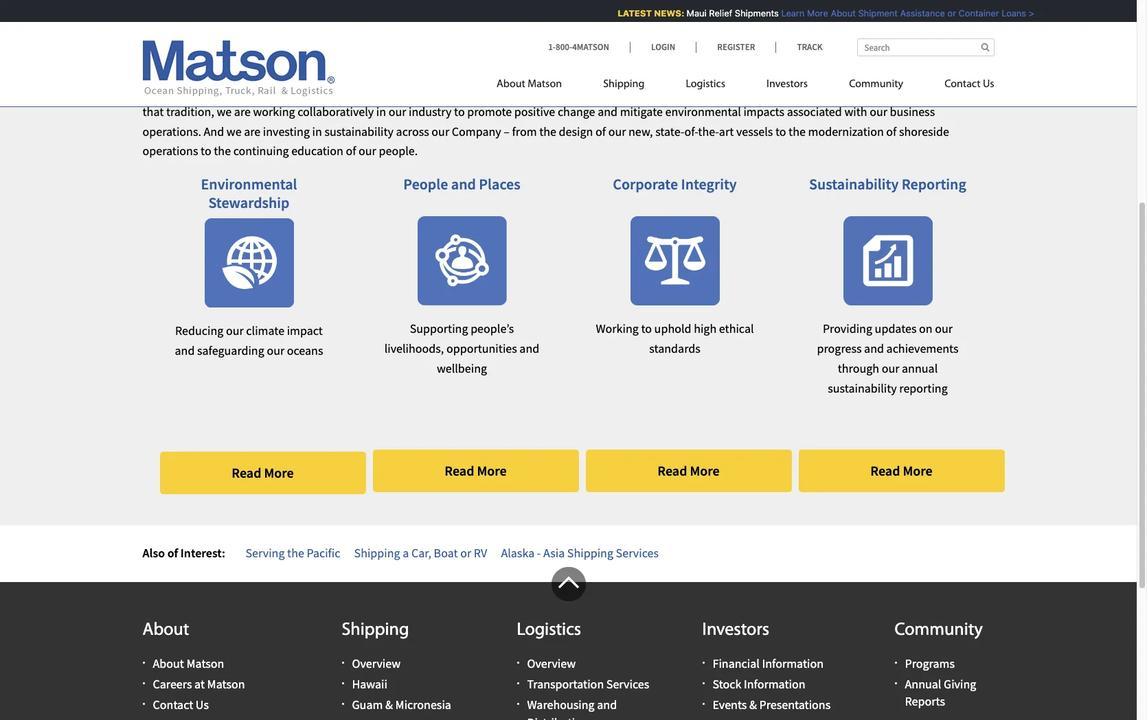 Task type: vqa. For each thing, say whether or not it's contained in the screenshot.


Task type: describe. For each thing, give the bounding box(es) containing it.
in left which
[[819, 11, 828, 27]]

more for environmental stewardship
[[264, 464, 294, 481]]

tradition,
[[166, 104, 214, 119]]

about for about matson
[[497, 79, 525, 90]]

more for corporate integrity
[[690, 462, 720, 480]]

in up education
[[312, 123, 322, 139]]

0 vertical spatial information
[[762, 656, 824, 672]]

partner,
[[651, 84, 692, 100]]

hawaii
[[352, 677, 387, 692]]

we inside matson's core values include being an industry leader in environmental stewardship and contributing positively to the communities in which we live and work. these values are fundamental to achieving our
[[864, 11, 879, 27]]

overview link for logistics
[[527, 656, 576, 672]]

about for about
[[143, 621, 189, 640]]

careers
[[153, 677, 192, 692]]

overview for shipping
[[352, 656, 401, 672]]

1 vertical spatial investors
[[702, 621, 769, 640]]

logistics inside footer
[[517, 621, 581, 640]]

alaska - asia shipping services link
[[501, 545, 659, 561]]

our left people.
[[359, 143, 376, 159]]

sustainability inside "providing updates on our progress and achievements through our annual sustainability reporting"
[[828, 380, 897, 396]]

operating
[[717, 84, 767, 100]]

reducing our climate impact and safeguarding our oceans
[[175, 323, 323, 358]]

2 vertical spatial matson
[[207, 677, 245, 692]]

register link
[[696, 41, 776, 53]]

at
[[194, 677, 205, 692]]

over
[[143, 64, 167, 80]]

2 vertical spatial a
[[403, 545, 409, 561]]

1 vertical spatial community
[[895, 621, 983, 640]]

rv
[[474, 545, 487, 561]]

integrity
[[681, 175, 737, 194]]

from
[[512, 123, 537, 139]]

more for sustainability reporting
[[903, 462, 933, 480]]

matson for about matson
[[528, 79, 562, 90]]

1 horizontal spatial business
[[890, 104, 935, 119]]

we
[[741, 64, 756, 80]]

Search search field
[[857, 38, 994, 56]]

sustainability reporting
[[809, 175, 966, 194]]

long
[[190, 64, 212, 80]]

value
[[731, 31, 758, 46]]

and
[[204, 123, 224, 139]]

0 vertical spatial values
[[215, 11, 248, 27]]

overview transportation services warehousing and distribution
[[527, 656, 649, 721]]

shipping a car, boat or rv link
[[354, 545, 487, 561]]

shipment
[[852, 8, 892, 19]]

giving
[[944, 677, 976, 692]]

login
[[651, 41, 675, 53]]

keeping
[[923, 84, 964, 100]]

programs annual giving reports
[[905, 656, 976, 710]]

art
[[719, 123, 734, 139]]

supporting
[[410, 321, 468, 337]]

>
[[1023, 8, 1029, 19]]

design
[[559, 123, 593, 139]]

environmental stewardship
[[201, 175, 297, 212]]

read more for integrity
[[658, 462, 720, 480]]

our up safeguarding
[[226, 323, 244, 339]]

being inside matson's core values include being an industry leader in environmental stewardship and contributing positively to the communities in which we live and work. these values are fundamental to achieving our
[[291, 11, 320, 27]]

2 have from the left
[[759, 64, 784, 80]]

to down and
[[201, 143, 211, 159]]

4matson
[[572, 41, 609, 53]]

long-
[[677, 31, 704, 46]]

about matson link for shipping link
[[497, 72, 583, 100]]

stewardship
[[509, 11, 572, 27]]

transportation services link
[[527, 677, 649, 692]]

track
[[797, 41, 823, 53]]

programs link
[[905, 656, 955, 672]]

climate
[[246, 323, 284, 339]]

with down reputation
[[837, 84, 860, 100]]

our right on
[[935, 321, 953, 337]]

people.
[[379, 143, 418, 159]]

asia
[[543, 545, 565, 561]]

–
[[504, 123, 510, 139]]

about matson link for careers at matson link
[[153, 656, 224, 672]]

and inside overview transportation services warehousing and distribution
[[597, 697, 617, 713]]

working
[[596, 321, 639, 337]]

to up company
[[454, 104, 465, 119]]

also
[[143, 545, 165, 561]]

work.
[[925, 11, 954, 27]]

read more for reporting
[[870, 462, 933, 480]]

guam
[[352, 697, 383, 713]]

and inside "providing updates on our progress and achievements through our annual sustainability reporting"
[[864, 341, 884, 356]]

our up across
[[389, 104, 406, 119]]

1-
[[548, 41, 556, 53]]

served
[[300, 64, 335, 80]]

these
[[956, 11, 987, 27]]

reducing
[[175, 323, 223, 339]]

to left all
[[761, 31, 772, 46]]

1 vertical spatial values
[[143, 31, 175, 46]]

through
[[838, 360, 879, 376]]

for
[[878, 64, 893, 80]]

800-
[[556, 41, 572, 53]]

freight
[[443, 31, 477, 46]]

and inside reducing our climate impact and safeguarding our oceans
[[175, 343, 195, 358]]

learn
[[776, 8, 799, 19]]

uphold
[[654, 321, 691, 337]]

core
[[190, 11, 213, 27]]

search image
[[981, 43, 989, 52]]

the right from
[[539, 123, 556, 139]]

community inside the top menu navigation
[[849, 79, 903, 90]]

we right and
[[227, 123, 241, 139]]

stock information link
[[713, 677, 805, 692]]

to down include
[[266, 31, 277, 46]]

2 vertical spatial environmental
[[665, 104, 741, 119]]

investing
[[263, 123, 310, 139]]

overview hawaii guam & micronesia
[[352, 656, 451, 713]]

our down integrity.
[[870, 104, 887, 119]]

our up commitment
[[169, 64, 187, 80]]

logistics link
[[665, 72, 746, 100]]

overview link for shipping
[[352, 656, 401, 672]]

read more link for integrity
[[586, 450, 792, 493]]

boat
[[434, 545, 458, 561]]

us inside about matson careers at matson contact us
[[196, 697, 209, 713]]

-
[[537, 545, 541, 561]]

high
[[694, 321, 717, 337]]

the down and
[[214, 143, 231, 159]]

read for and
[[445, 462, 474, 480]]

fundamental
[[197, 31, 264, 46]]

read more link for and
[[373, 450, 579, 493]]

news:
[[648, 8, 679, 19]]

1 horizontal spatial or
[[942, 8, 950, 19]]

impact
[[287, 323, 323, 339]]

wellbeing
[[437, 360, 487, 376]]

state-
[[655, 123, 684, 139]]

promote
[[467, 104, 512, 119]]

about matson
[[497, 79, 562, 90]]

shipping up hawaii
[[342, 621, 409, 640]]

our down climate
[[267, 343, 284, 358]]

environmental inside matson's core values include being an industry leader in environmental stewardship and contributing positively to the communities in which we live and work. these values are fundamental to achieving our
[[431, 11, 507, 27]]

with right "keeping"
[[967, 84, 989, 100]]

loans
[[996, 8, 1021, 19]]

to down long
[[212, 84, 223, 100]]

to left island
[[453, 64, 463, 80]]

blue matson logo with ocean, shipping, truck, rail and logistics written beneath it. image
[[143, 41, 335, 97]]

people's
[[471, 321, 514, 337]]

the-
[[698, 123, 719, 139]]

0 horizontal spatial environmental
[[225, 84, 301, 100]]

1-800-4matson link
[[548, 41, 630, 53]]

supporting people's livelihoods, opportunities and wellbeing
[[384, 321, 539, 376]]

our left annual
[[882, 360, 899, 376]]

our right across
[[432, 123, 449, 139]]

essential
[[367, 64, 413, 80]]

remote
[[522, 64, 559, 80]]

operations
[[143, 143, 198, 159]]

serving the pacific link
[[246, 545, 340, 561]]

0 vertical spatial a
[[813, 64, 819, 80]]

reporting
[[899, 380, 948, 396]]

to up term
[[716, 11, 726, 27]]

1 vertical spatial or
[[460, 545, 471, 561]]

annual
[[902, 360, 938, 376]]



Task type: locate. For each thing, give the bounding box(es) containing it.
contact
[[945, 79, 980, 90], [153, 697, 193, 713]]

1 vertical spatial an
[[351, 64, 364, 80]]

0 vertical spatial are
[[178, 31, 194, 46]]

0 vertical spatial matson
[[528, 79, 562, 90]]

to down contributing
[[610, 31, 621, 46]]

places
[[479, 175, 520, 194]]

0 horizontal spatial &
[[385, 697, 393, 713]]

matson's core values include being an industry leader in environmental stewardship and contributing positively to the communities in which we live and work. these values are fundamental to achieving our
[[143, 11, 987, 46]]

read for integrity
[[658, 462, 687, 480]]

industry up mission
[[338, 11, 381, 27]]

impacts
[[743, 104, 784, 119]]

being up achieving
[[291, 11, 320, 27]]

to left 'uphold'
[[641, 321, 652, 337]]

stakeholders.
[[822, 31, 891, 46]]

& right guam
[[385, 697, 393, 713]]

about matson link up 'positive'
[[497, 72, 583, 100]]

providing updates on our progress and achievements through our annual sustainability reporting
[[817, 321, 959, 396]]

1 vertical spatial us
[[196, 697, 209, 713]]

shoreside
[[899, 123, 949, 139]]

a right built
[[813, 64, 819, 80]]

change
[[558, 104, 595, 119]]

our down latest news: maui relief shipments learn more about shipment assistance or container loans >
[[802, 31, 820, 46]]

shipping left car,
[[354, 545, 400, 561]]

reliable
[[474, 84, 513, 100]]

matson right at
[[207, 677, 245, 692]]

being down essential on the left of the page
[[372, 84, 401, 100]]

community
[[849, 79, 903, 90], [895, 621, 983, 640]]

new,
[[628, 123, 653, 139]]

industry inside over our long history, we have served as an essential lifeline to island and remote economies throughout the pacific. we have built a reputation for our deep commitment to environmental stewardship, being a trusted and reliable employer and community partner, and operating our business with integrity. in keeping with that tradition, we are working collaboratively in our industry to promote positive change and mitigate environmental impacts associated with our business operations. and we are investing in sustainability across our company – from the design of our new, state-of-the-art vessels to the modernization of shoreside operations to the continuing education of our people.
[[409, 104, 452, 119]]

container
[[953, 8, 993, 19]]

read for reporting
[[870, 462, 900, 480]]

term
[[704, 31, 728, 46]]

0 horizontal spatial about matson link
[[153, 656, 224, 672]]

1 vertical spatial contact us link
[[153, 697, 209, 713]]

more for people and places
[[477, 462, 507, 480]]

1 vertical spatial sustainability
[[828, 380, 897, 396]]

report icon image
[[843, 217, 932, 306]]

shipping a car, boat or rv
[[354, 545, 487, 561]]

investors up impacts
[[767, 79, 808, 90]]

1 horizontal spatial about matson link
[[497, 72, 583, 100]]

of-
[[684, 123, 698, 139]]

community left in
[[849, 79, 903, 90]]

leader
[[383, 11, 416, 27]]

operations.
[[143, 123, 201, 139]]

working to uphold high ethical standards
[[596, 321, 754, 356]]

relief
[[703, 8, 727, 19]]

0 vertical spatial services
[[616, 545, 659, 561]]

1 overview link from the left
[[352, 656, 401, 672]]

industry inside matson's core values include being an industry leader in environmental stewardship and contributing positively to the communities in which we live and work. these values are fundamental to achieving our
[[338, 11, 381, 27]]

matson up 'positive'
[[528, 79, 562, 90]]

our left mission
[[331, 31, 349, 46]]

environmental up freight
[[431, 11, 507, 27]]

contact down careers
[[153, 697, 193, 713]]

contact us link right in
[[924, 72, 994, 100]]

1 horizontal spatial have
[[759, 64, 784, 80]]

shipping link
[[583, 72, 665, 100]]

overview link up transportation
[[527, 656, 576, 672]]

matson inside the top menu navigation
[[528, 79, 562, 90]]

1 vertical spatial industry
[[409, 104, 452, 119]]

the up partner,
[[682, 64, 699, 80]]

about matson careers at matson contact us
[[153, 656, 245, 713]]

shipping up mitigate
[[603, 79, 645, 90]]

company
[[452, 123, 501, 139]]

mission
[[351, 31, 390, 46]]

1 horizontal spatial environmental
[[431, 11, 507, 27]]

0 horizontal spatial business
[[789, 84, 834, 100]]

people and places
[[403, 175, 520, 194]]

read more link for reporting
[[798, 450, 1005, 493]]

contact us link down careers
[[153, 697, 209, 713]]

us down search icon
[[983, 79, 994, 90]]

sustainability down through
[[828, 380, 897, 396]]

than
[[513, 31, 537, 46]]

of right education
[[346, 143, 356, 159]]

to inside working to uphold high ethical standards
[[641, 321, 652, 337]]

0 vertical spatial being
[[291, 11, 320, 27]]

logistics inside the top menu navigation
[[686, 79, 725, 90]]

0 horizontal spatial contact us link
[[153, 697, 209, 713]]

about for about matson careers at matson contact us
[[153, 656, 184, 672]]

the down associated
[[789, 123, 806, 139]]

our right the for in the right top of the page
[[895, 64, 913, 80]]

assistance
[[894, 8, 939, 19]]

information up stock information link
[[762, 656, 824, 672]]

which
[[831, 11, 862, 27]]

we left live
[[864, 11, 879, 27]]

overview inside overview transportation services warehousing and distribution
[[527, 656, 576, 672]]

to down impacts
[[775, 123, 786, 139]]

corporate integrity
[[613, 175, 737, 194]]

read more link for stewardship
[[160, 452, 366, 495]]

2 overview link from the left
[[527, 656, 576, 672]]

& inside overview hawaii guam & micronesia
[[385, 697, 393, 713]]

1 vertical spatial matson
[[186, 656, 224, 672]]

read more for stewardship
[[232, 464, 294, 481]]

a left trusted
[[403, 84, 410, 100]]

1 horizontal spatial values
[[215, 11, 248, 27]]

island
[[466, 64, 497, 80]]

that
[[143, 104, 164, 119]]

reports
[[905, 694, 945, 710]]

are left working
[[234, 104, 251, 119]]

the left pacific
[[287, 545, 304, 561]]

safeguarding
[[197, 343, 264, 358]]

an
[[323, 11, 336, 27], [351, 64, 364, 80]]

community up programs link
[[895, 621, 983, 640]]

0 horizontal spatial overview link
[[352, 656, 401, 672]]

us down at
[[196, 697, 209, 713]]

vessels
[[736, 123, 773, 139]]

environmental up the-
[[665, 104, 741, 119]]

overview up hawaii link
[[352, 656, 401, 672]]

0 vertical spatial sustainability
[[324, 123, 394, 139]]

events & presentations link
[[713, 697, 831, 713]]

2 & from the left
[[749, 697, 757, 713]]

an inside over our long history, we have served as an essential lifeline to island and remote economies throughout the pacific. we have built a reputation for our deep commitment to environmental stewardship, being a trusted and reliable employer and community partner, and operating our business with integrity. in keeping with that tradition, we are working collaboratively in our industry to promote positive change and mitigate environmental impacts associated with our business operations. and we are investing in sustainability across our company – from the design of our new, state-of-the-art vessels to the modernization of shoreside operations to the continuing education of our people.
[[351, 64, 364, 80]]

stewardship,
[[304, 84, 369, 100]]

0 vertical spatial us
[[983, 79, 994, 90]]

0 vertical spatial logistics
[[686, 79, 725, 90]]

2 vertical spatial are
[[244, 123, 260, 139]]

people
[[403, 175, 448, 194]]

register
[[717, 41, 755, 53]]

ethical
[[719, 321, 754, 337]]

shipping right asia
[[567, 545, 613, 561]]

0 vertical spatial business
[[789, 84, 834, 100]]

services
[[616, 545, 659, 561], [606, 677, 649, 692]]

being inside over our long history, we have served as an essential lifeline to island and remote economies throughout the pacific. we have built a reputation for our deep commitment to environmental stewardship, being a trusted and reliable employer and community partner, and operating our business with integrity. in keeping with that tradition, we are working collaboratively in our industry to promote positive change and mitigate environmental impacts associated with our business operations. and we are investing in sustainability across our company – from the design of our new, state-of-the-art vessels to the modernization of shoreside operations to the continuing education of our people.
[[372, 84, 401, 100]]

1 horizontal spatial overview link
[[527, 656, 576, 672]]

annual giving reports link
[[905, 677, 976, 710]]

are up "continuing"
[[244, 123, 260, 139]]

of right 'also'
[[167, 545, 178, 561]]

with
[[837, 84, 860, 100], [967, 84, 989, 100], [844, 104, 867, 119]]

investors up financial
[[702, 621, 769, 640]]

business down in
[[890, 104, 935, 119]]

continuing
[[233, 143, 289, 159]]

footer
[[0, 567, 1137, 721]]

matson up at
[[186, 656, 224, 672]]

overview inside overview hawaii guam & micronesia
[[352, 656, 401, 672]]

sustainability
[[324, 123, 394, 139], [828, 380, 897, 396]]

in up move
[[419, 11, 428, 27]]

services inside overview transportation services warehousing and distribution
[[606, 677, 649, 692]]

0 vertical spatial investors
[[767, 79, 808, 90]]

a left car,
[[403, 545, 409, 561]]

0 horizontal spatial have
[[273, 64, 298, 80]]

1 horizontal spatial an
[[351, 64, 364, 80]]

investors inside the top menu navigation
[[767, 79, 808, 90]]

we right history,
[[256, 64, 271, 80]]

1 horizontal spatial industry
[[409, 104, 452, 119]]

0 vertical spatial about matson link
[[497, 72, 583, 100]]

0 horizontal spatial values
[[143, 31, 175, 46]]

read more for and
[[445, 462, 507, 480]]

all
[[774, 31, 787, 46]]

sustainability inside over our long history, we have served as an essential lifeline to island and remote economies throughout the pacific. we have built a reputation for our deep commitment to environmental stewardship, being a trusted and reliable employer and community partner, and operating our business with integrity. in keeping with that tradition, we are working collaboratively in our industry to promote positive change and mitigate environmental impacts associated with our business operations. and we are investing in sustainability across our company – from the design of our new, state-of-the-art vessels to the modernization of shoreside operations to the continuing education of our people.
[[324, 123, 394, 139]]

in
[[911, 84, 921, 100]]

opportunities
[[446, 341, 517, 356]]

in
[[419, 11, 428, 27], [819, 11, 828, 27], [376, 104, 386, 119], [312, 123, 322, 139]]

contact us
[[945, 79, 994, 90]]

providing
[[823, 321, 872, 337]]

positively
[[663, 11, 713, 27]]

1 horizontal spatial &
[[749, 697, 757, 713]]

sustainability down collaboratively
[[324, 123, 394, 139]]

1 horizontal spatial logistics
[[686, 79, 725, 90]]

move
[[412, 31, 440, 46]]

0 horizontal spatial overview
[[352, 656, 401, 672]]

maui
[[681, 8, 701, 19]]

overview link
[[352, 656, 401, 672], [527, 656, 576, 672]]

None search field
[[857, 38, 994, 56]]

environmental up working
[[225, 84, 301, 100]]

working
[[253, 104, 295, 119]]

0 horizontal spatial logistics
[[517, 621, 581, 640]]

history,
[[215, 64, 253, 80]]

our left new,
[[608, 123, 626, 139]]

0 horizontal spatial industry
[[338, 11, 381, 27]]

with up modernization
[[844, 104, 867, 119]]

about matson link up careers at matson link
[[153, 656, 224, 672]]

of left shoreside at the top right
[[886, 123, 897, 139]]

0 horizontal spatial us
[[196, 697, 209, 713]]

us
[[983, 79, 994, 90], [196, 697, 209, 713]]

across
[[396, 123, 429, 139]]

and inside supporting people's livelihoods, opportunities and wellbeing
[[520, 341, 539, 356]]

1 horizontal spatial sustainability
[[828, 380, 897, 396]]

industry down trusted
[[409, 104, 452, 119]]

1 horizontal spatial contact
[[945, 79, 980, 90]]

footer containing about
[[0, 567, 1137, 721]]

of right all
[[789, 31, 799, 46]]

mission link
[[351, 31, 390, 46]]

have left 'served'
[[273, 64, 298, 80]]

more
[[801, 8, 823, 19], [477, 462, 507, 480], [690, 462, 720, 480], [903, 462, 933, 480], [264, 464, 294, 481]]

0 vertical spatial or
[[942, 8, 950, 19]]

investors
[[767, 79, 808, 90], [702, 621, 769, 640]]

us inside the top menu navigation
[[983, 79, 994, 90]]

overview for logistics
[[527, 656, 576, 672]]

modernization
[[808, 123, 884, 139]]

on
[[919, 321, 933, 337]]

0 horizontal spatial being
[[291, 11, 320, 27]]

1 vertical spatial information
[[744, 677, 805, 692]]

1 vertical spatial services
[[606, 677, 649, 692]]

2 overview from the left
[[527, 656, 576, 672]]

contact inside the top menu navigation
[[945, 79, 980, 90]]

of
[[789, 31, 799, 46], [596, 123, 606, 139], [886, 123, 897, 139], [346, 143, 356, 159], [167, 545, 178, 561]]

built
[[786, 64, 810, 80]]

warehousing and distribution link
[[527, 697, 617, 721]]

an up achieving
[[323, 11, 336, 27]]

or left these
[[942, 8, 950, 19]]

matson for about matson careers at matson contact us
[[186, 656, 224, 672]]

contact right deep
[[945, 79, 980, 90]]

1 have from the left
[[273, 64, 298, 80]]

or left the rv
[[460, 545, 471, 561]]

contact us link
[[924, 72, 994, 100], [153, 697, 209, 713]]

1 vertical spatial contact
[[153, 697, 193, 713]]

anyone –
[[540, 31, 585, 46]]

business
[[789, 84, 834, 100], [890, 104, 935, 119]]

the inside matson's core values include being an industry leader in environmental stewardship and contributing positively to the communities in which we live and work. these values are fundamental to achieving our
[[729, 11, 746, 27]]

community
[[589, 84, 648, 100]]

read more
[[445, 462, 507, 480], [658, 462, 720, 480], [870, 462, 933, 480], [232, 464, 294, 481]]

are down core
[[178, 31, 194, 46]]

0 horizontal spatial contact
[[153, 697, 193, 713]]

1 horizontal spatial contact us link
[[924, 72, 994, 100]]

in down essential on the left of the page
[[376, 104, 386, 119]]

1 vertical spatial environmental
[[225, 84, 301, 100]]

0 vertical spatial an
[[323, 11, 336, 27]]

our up impacts
[[769, 84, 787, 100]]

1 overview from the left
[[352, 656, 401, 672]]

1 & from the left
[[385, 697, 393, 713]]

0 vertical spatial contact
[[945, 79, 980, 90]]

& down stock information link
[[749, 697, 757, 713]]

overview link up hawaii link
[[352, 656, 401, 672]]

0 vertical spatial industry
[[338, 11, 381, 27]]

shipping inside the top menu navigation
[[603, 79, 645, 90]]

annual
[[905, 677, 941, 692]]

1 vertical spatial are
[[234, 104, 251, 119]]

an inside matson's core values include being an industry leader in environmental stewardship and contributing positively to the communities in which we live and work. these values are fundamental to achieving our
[[323, 11, 336, 27]]

environmental
[[431, 11, 507, 27], [225, 84, 301, 100], [665, 104, 741, 119]]

1 vertical spatial logistics
[[517, 621, 581, 640]]

we up and
[[217, 104, 232, 119]]

0 horizontal spatial sustainability
[[324, 123, 394, 139]]

0 horizontal spatial an
[[323, 11, 336, 27]]

0 vertical spatial community
[[849, 79, 903, 90]]

latest
[[612, 8, 646, 19]]

an right as
[[351, 64, 364, 80]]

overview
[[352, 656, 401, 672], [527, 656, 576, 672]]

of right design
[[596, 123, 606, 139]]

information up events & presentations link
[[744, 677, 805, 692]]

read
[[445, 462, 474, 480], [658, 462, 687, 480], [870, 462, 900, 480], [232, 464, 261, 481]]

economies
[[562, 64, 618, 80]]

1 horizontal spatial overview
[[527, 656, 576, 672]]

1 vertical spatial a
[[403, 84, 410, 100]]

0 horizontal spatial or
[[460, 545, 471, 561]]

achieving
[[279, 31, 329, 46]]

about inside the top menu navigation
[[497, 79, 525, 90]]

business up associated
[[789, 84, 834, 100]]

1 vertical spatial about matson link
[[153, 656, 224, 672]]

1 vertical spatial being
[[372, 84, 401, 100]]

financial
[[713, 656, 760, 672]]

1 horizontal spatial being
[[372, 84, 401, 100]]

1 horizontal spatial us
[[983, 79, 994, 90]]

2 horizontal spatial environmental
[[665, 104, 741, 119]]

values down matson's
[[143, 31, 175, 46]]

contact inside about matson careers at matson contact us
[[153, 697, 193, 713]]

0 vertical spatial environmental
[[431, 11, 507, 27]]

about inside about matson careers at matson contact us
[[153, 656, 184, 672]]

backtop image
[[551, 567, 586, 602]]

overview up transportation
[[527, 656, 576, 672]]

matson
[[528, 79, 562, 90], [186, 656, 224, 672], [207, 677, 245, 692]]

1 vertical spatial business
[[890, 104, 935, 119]]

matson's
[[143, 11, 188, 27]]

serving
[[246, 545, 285, 561]]

our inside matson's core values include being an industry leader in environmental stewardship and contributing positively to the communities in which we live and work. these values are fundamental to achieving our
[[331, 31, 349, 46]]

values up fundamental
[[215, 11, 248, 27]]

top menu navigation
[[497, 72, 994, 100]]

& inside financial information stock information events & presentations
[[749, 697, 757, 713]]

and
[[575, 11, 594, 27], [902, 11, 922, 27], [588, 31, 608, 46], [500, 64, 520, 80], [452, 84, 472, 100], [567, 84, 587, 100], [694, 84, 714, 100], [598, 104, 618, 119], [451, 175, 476, 194], [520, 341, 539, 356], [864, 341, 884, 356], [175, 343, 195, 358], [597, 697, 617, 713]]

have right "we"
[[759, 64, 784, 80]]

0 vertical spatial contact us link
[[924, 72, 994, 100]]

are inside matson's core values include being an industry leader in environmental stewardship and contributing positively to the communities in which we live and work. these values are fundamental to achieving our
[[178, 31, 194, 46]]

the up value
[[729, 11, 746, 27]]

read for stewardship
[[232, 464, 261, 481]]



